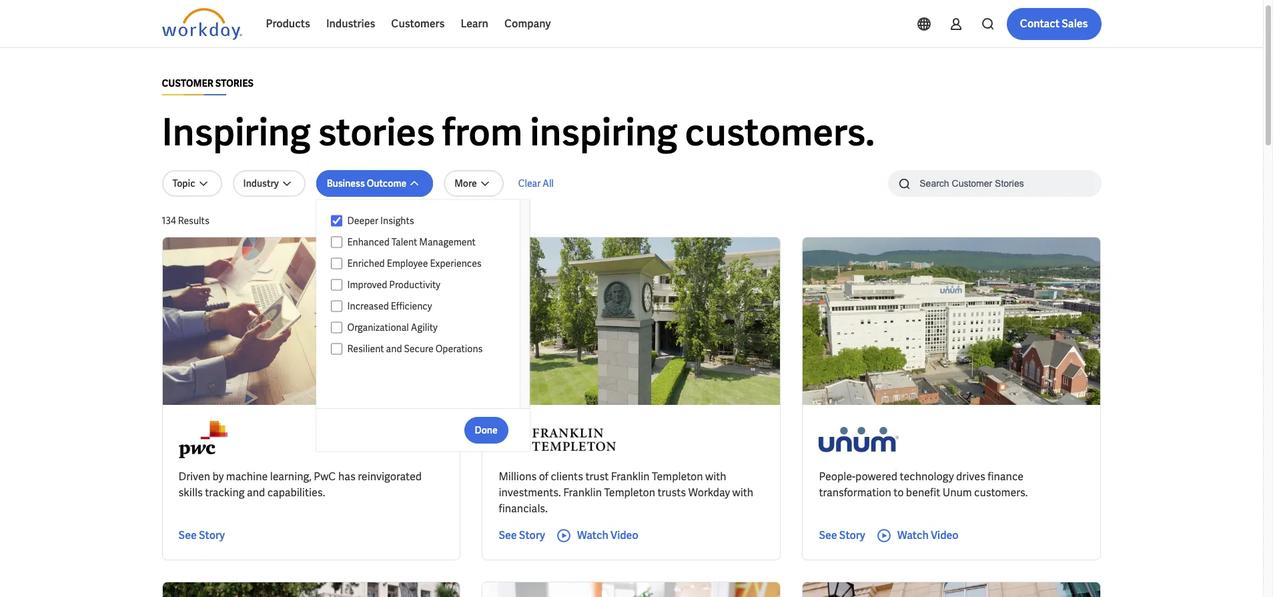 Task type: describe. For each thing, give the bounding box(es) containing it.
learning,
[[270, 470, 312, 484]]

see story link for people-powered technology drives finance transformation to benefit unum customers.
[[819, 528, 865, 544]]

to
[[894, 486, 904, 500]]

see for millions of clients trust franklin templeton with investments. franklin templeton trusts workday with financials.
[[499, 528, 517, 542]]

stories
[[318, 108, 435, 157]]

increased efficiency
[[347, 300, 432, 312]]

1 see story from the left
[[178, 528, 225, 542]]

enriched employee experiences
[[347, 258, 482, 270]]

by
[[213, 470, 224, 484]]

enriched
[[347, 258, 385, 270]]

driven by machine learning, pwc has reinvigorated skills tracking and capabilities.
[[178, 470, 422, 500]]

pwc
[[314, 470, 336, 484]]

enriched employee experiences link
[[342, 256, 507, 272]]

industries
[[326, 17, 375, 31]]

improved
[[347, 279, 387, 291]]

has
[[338, 470, 356, 484]]

workday
[[688, 486, 730, 500]]

investments.
[[499, 486, 561, 500]]

see for people-powered technology drives finance transformation to benefit unum customers.
[[819, 528, 837, 542]]

productivity
[[389, 279, 440, 291]]

secure
[[404, 343, 434, 355]]

done button
[[464, 417, 508, 443]]

trusts
[[658, 486, 686, 500]]

machine
[[226, 470, 268, 484]]

134
[[162, 215, 176, 227]]

inspiring stories from inspiring customers.
[[162, 108, 875, 157]]

enhanced talent management link
[[342, 234, 507, 250]]

more button
[[444, 170, 504, 197]]

finance
[[988, 470, 1024, 484]]

management
[[419, 236, 476, 248]]

sales
[[1062, 17, 1088, 31]]

drives
[[956, 470, 985, 484]]

deeper insights
[[347, 215, 414, 227]]

customers button
[[383, 8, 453, 40]]

experiences
[[430, 258, 482, 270]]

benefit
[[906, 486, 940, 500]]

1 vertical spatial with
[[732, 486, 753, 500]]

operations
[[436, 343, 483, 355]]

products button
[[258, 8, 318, 40]]

1 story from the left
[[199, 528, 225, 542]]

company
[[504, 17, 551, 31]]

increased
[[347, 300, 389, 312]]

business
[[327, 177, 365, 190]]

watch video link for unum
[[876, 528, 959, 544]]

clear all button
[[514, 170, 558, 197]]

industries button
[[318, 8, 383, 40]]

of
[[539, 470, 549, 484]]

technology
[[900, 470, 954, 484]]

customers. inside the people-powered technology drives finance transformation to benefit unum customers.
[[974, 486, 1028, 500]]

employee
[[387, 258, 428, 270]]

watch video for franklin
[[577, 528, 638, 542]]

agility
[[411, 322, 438, 334]]

business outcome button
[[316, 170, 433, 197]]

millions of clients trust franklin templeton with investments. franklin templeton trusts workday with financials.
[[499, 470, 753, 516]]

industry
[[243, 177, 279, 190]]

trust
[[585, 470, 609, 484]]

learn button
[[453, 8, 496, 40]]

results
[[178, 215, 209, 227]]

1 see story link from the left
[[178, 528, 225, 544]]

capabilities.
[[267, 486, 325, 500]]

resilient and secure operations link
[[342, 341, 507, 357]]

products
[[266, 17, 310, 31]]

resilient
[[347, 343, 384, 355]]

0 vertical spatial customers.
[[685, 108, 875, 157]]

organizational agility
[[347, 322, 438, 334]]

see story link for millions of clients trust franklin templeton with investments. franklin templeton trusts workday with financials.
[[499, 528, 545, 544]]

clear all
[[518, 177, 554, 190]]

watch for unum
[[897, 528, 929, 542]]

increased efficiency link
[[342, 298, 507, 314]]

1 vertical spatial franklin
[[563, 486, 602, 500]]

company button
[[496, 8, 559, 40]]

from
[[442, 108, 523, 157]]



Task type: vqa. For each thing, say whether or not it's contained in the screenshot.
for to the left
no



Task type: locate. For each thing, give the bounding box(es) containing it.
video
[[611, 528, 638, 542], [931, 528, 959, 542]]

2 horizontal spatial see
[[819, 528, 837, 542]]

and down organizational agility
[[386, 343, 402, 355]]

business outcome
[[327, 177, 406, 190]]

watch down benefit
[[897, 528, 929, 542]]

industry button
[[233, 170, 305, 197]]

see story link down skills
[[178, 528, 225, 544]]

0 vertical spatial with
[[705, 470, 726, 484]]

and
[[386, 343, 402, 355], [247, 486, 265, 500]]

customer stories
[[162, 77, 254, 89]]

0 horizontal spatial see story link
[[178, 528, 225, 544]]

1 see from the left
[[178, 528, 197, 542]]

inspiring
[[162, 108, 311, 157]]

1 horizontal spatial see story
[[499, 528, 545, 542]]

done
[[475, 424, 498, 436]]

3 see from the left
[[819, 528, 837, 542]]

and down machine on the left
[[247, 486, 265, 500]]

0 vertical spatial templeton
[[652, 470, 703, 484]]

see story link down transformation
[[819, 528, 865, 544]]

1 horizontal spatial and
[[386, 343, 402, 355]]

2 story from the left
[[519, 528, 545, 542]]

pricewaterhousecoopers global licensing services corporation (pwc) image
[[178, 421, 228, 458]]

inspiring
[[530, 108, 678, 157]]

stories
[[215, 77, 254, 89]]

topic
[[172, 177, 195, 190]]

efficiency
[[391, 300, 432, 312]]

video for unum
[[931, 528, 959, 542]]

3 see story from the left
[[819, 528, 865, 542]]

talent
[[392, 236, 417, 248]]

1 horizontal spatial franklin
[[611, 470, 650, 484]]

watch video down millions of clients trust franklin templeton with investments. franklin templeton trusts workday with financials.
[[577, 528, 638, 542]]

unum
[[943, 486, 972, 500]]

1 horizontal spatial see
[[499, 528, 517, 542]]

watch for franklin
[[577, 528, 608, 542]]

1 horizontal spatial customers.
[[974, 486, 1028, 500]]

1 horizontal spatial story
[[519, 528, 545, 542]]

1 horizontal spatial watch video link
[[876, 528, 959, 544]]

contact
[[1020, 17, 1060, 31]]

None checkbox
[[331, 215, 342, 227], [331, 279, 342, 291], [331, 300, 342, 312], [331, 343, 342, 355], [331, 215, 342, 227], [331, 279, 342, 291], [331, 300, 342, 312], [331, 343, 342, 355]]

topic button
[[162, 170, 222, 197]]

video for franklin
[[611, 528, 638, 542]]

2 video from the left
[[931, 528, 959, 542]]

134 results
[[162, 215, 209, 227]]

driven
[[178, 470, 210, 484]]

watch video link down benefit
[[876, 528, 959, 544]]

go to the homepage image
[[162, 8, 242, 40]]

see down financials.
[[499, 528, 517, 542]]

see story down financials.
[[499, 528, 545, 542]]

franklin right trust at the bottom left
[[611, 470, 650, 484]]

customers
[[391, 17, 445, 31]]

0 horizontal spatial see story
[[178, 528, 225, 542]]

1 video from the left
[[611, 528, 638, 542]]

1 vertical spatial templeton
[[604, 486, 655, 500]]

0 horizontal spatial watch
[[577, 528, 608, 542]]

reinvigorated
[[358, 470, 422, 484]]

see down skills
[[178, 528, 197, 542]]

more
[[455, 177, 477, 190]]

0 vertical spatial and
[[386, 343, 402, 355]]

watch video
[[577, 528, 638, 542], [897, 528, 959, 542]]

1 horizontal spatial watch
[[897, 528, 929, 542]]

watch video link for franklin
[[556, 528, 638, 544]]

with up "workday" at the right of page
[[705, 470, 726, 484]]

2 see story link from the left
[[499, 528, 545, 544]]

1 watch video from the left
[[577, 528, 638, 542]]

customer
[[162, 77, 213, 89]]

story down transformation
[[839, 528, 865, 542]]

customers.
[[685, 108, 875, 157], [974, 486, 1028, 500]]

0 horizontal spatial customers.
[[685, 108, 875, 157]]

3 story from the left
[[839, 528, 865, 542]]

1 horizontal spatial watch video
[[897, 528, 959, 542]]

Search Customer Stories text field
[[912, 171, 1075, 195]]

financials.
[[499, 502, 548, 516]]

story for millions of clients trust franklin templeton with investments. franklin templeton trusts workday with financials.
[[519, 528, 545, 542]]

templeton
[[652, 470, 703, 484], [604, 486, 655, 500]]

organizational agility link
[[342, 320, 507, 336]]

templeton down trust at the bottom left
[[604, 486, 655, 500]]

improved productivity link
[[342, 277, 507, 293]]

deeper insights link
[[342, 213, 507, 229]]

story down financials.
[[519, 528, 545, 542]]

powered
[[855, 470, 898, 484]]

clients
[[551, 470, 583, 484]]

see story down skills
[[178, 528, 225, 542]]

watch video link
[[556, 528, 638, 544], [876, 528, 959, 544]]

unum image
[[819, 421, 899, 458]]

contact sales link
[[1007, 8, 1101, 40]]

enhanced talent management
[[347, 236, 476, 248]]

contact sales
[[1020, 17, 1088, 31]]

1 horizontal spatial with
[[732, 486, 753, 500]]

tracking
[[205, 486, 245, 500]]

see story for people-powered technology drives finance transformation to benefit unum customers.
[[819, 528, 865, 542]]

franklin down trust at the bottom left
[[563, 486, 602, 500]]

None checkbox
[[331, 236, 342, 248], [331, 258, 342, 270], [331, 322, 342, 334], [331, 236, 342, 248], [331, 258, 342, 270], [331, 322, 342, 334]]

2 watch from the left
[[897, 528, 929, 542]]

templeton up trusts
[[652, 470, 703, 484]]

see story link down financials.
[[499, 528, 545, 544]]

people-
[[819, 470, 856, 484]]

0 horizontal spatial see
[[178, 528, 197, 542]]

video down the unum
[[931, 528, 959, 542]]

improved productivity
[[347, 279, 440, 291]]

skills
[[178, 486, 203, 500]]

deeper
[[347, 215, 378, 227]]

see story
[[178, 528, 225, 542], [499, 528, 545, 542], [819, 528, 865, 542]]

clear
[[518, 177, 541, 190]]

organizational
[[347, 322, 409, 334]]

0 horizontal spatial franklin
[[563, 486, 602, 500]]

1 horizontal spatial see story link
[[499, 528, 545, 544]]

with right "workday" at the right of page
[[732, 486, 753, 500]]

2 watch video from the left
[[897, 528, 959, 542]]

story for people-powered technology drives finance transformation to benefit unum customers.
[[839, 528, 865, 542]]

see story link
[[178, 528, 225, 544], [499, 528, 545, 544], [819, 528, 865, 544]]

1 vertical spatial and
[[247, 486, 265, 500]]

outcome
[[367, 177, 406, 190]]

all
[[543, 177, 554, 190]]

franklin
[[611, 470, 650, 484], [563, 486, 602, 500]]

see
[[178, 528, 197, 542], [499, 528, 517, 542], [819, 528, 837, 542]]

transformation
[[819, 486, 891, 500]]

2 horizontal spatial see story
[[819, 528, 865, 542]]

watch
[[577, 528, 608, 542], [897, 528, 929, 542]]

0 vertical spatial franklin
[[611, 470, 650, 484]]

2 horizontal spatial story
[[839, 528, 865, 542]]

3 see story link from the left
[[819, 528, 865, 544]]

see story for millions of clients trust franklin templeton with investments. franklin templeton trusts workday with financials.
[[499, 528, 545, 542]]

enhanced
[[347, 236, 390, 248]]

franklin templeton companies, llc image
[[499, 421, 616, 458]]

watch video down benefit
[[897, 528, 959, 542]]

people-powered technology drives finance transformation to benefit unum customers.
[[819, 470, 1028, 500]]

1 horizontal spatial video
[[931, 528, 959, 542]]

0 horizontal spatial watch video link
[[556, 528, 638, 544]]

2 watch video link from the left
[[876, 528, 959, 544]]

and inside driven by machine learning, pwc has reinvigorated skills tracking and capabilities.
[[247, 486, 265, 500]]

insights
[[380, 215, 414, 227]]

story
[[199, 528, 225, 542], [519, 528, 545, 542], [839, 528, 865, 542]]

learn
[[461, 17, 488, 31]]

watch down millions of clients trust franklin templeton with investments. franklin templeton trusts workday with financials.
[[577, 528, 608, 542]]

0 horizontal spatial watch video
[[577, 528, 638, 542]]

see story down transformation
[[819, 528, 865, 542]]

millions
[[499, 470, 537, 484]]

1 watch video link from the left
[[556, 528, 638, 544]]

2 see from the left
[[499, 528, 517, 542]]

2 horizontal spatial see story link
[[819, 528, 865, 544]]

story down tracking
[[199, 528, 225, 542]]

watch video for unum
[[897, 528, 959, 542]]

0 horizontal spatial and
[[247, 486, 265, 500]]

1 vertical spatial customers.
[[974, 486, 1028, 500]]

resilient and secure operations
[[347, 343, 483, 355]]

0 horizontal spatial story
[[199, 528, 225, 542]]

1 watch from the left
[[577, 528, 608, 542]]

watch video link down millions of clients trust franklin templeton with investments. franklin templeton trusts workday with financials.
[[556, 528, 638, 544]]

0 horizontal spatial video
[[611, 528, 638, 542]]

see down transformation
[[819, 528, 837, 542]]

video down millions of clients trust franklin templeton with investments. franklin templeton trusts workday with financials.
[[611, 528, 638, 542]]

0 horizontal spatial with
[[705, 470, 726, 484]]

2 see story from the left
[[499, 528, 545, 542]]



